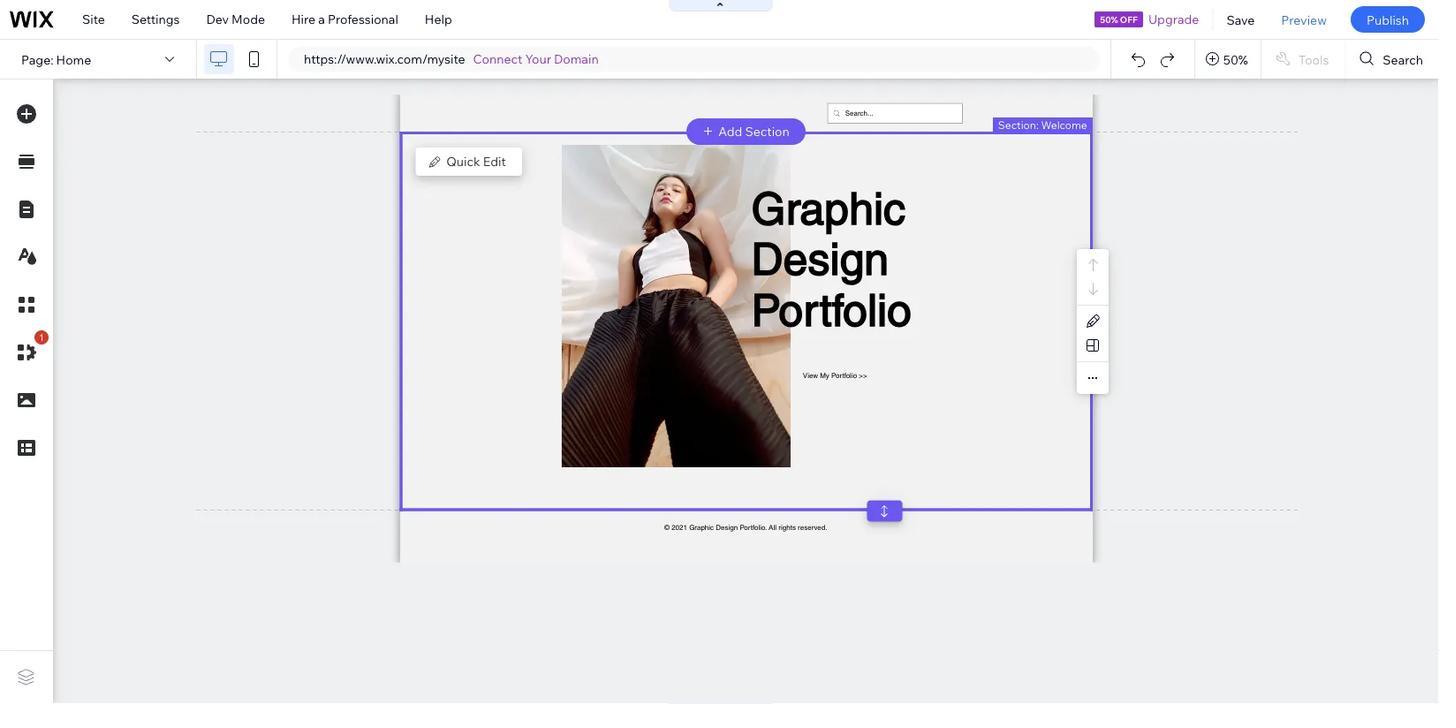 Task type: vqa. For each thing, say whether or not it's contained in the screenshot.
bottom 50%
yes



Task type: describe. For each thing, give the bounding box(es) containing it.
dev
[[206, 11, 229, 27]]

site
[[82, 11, 105, 27]]

search button
[[1346, 40, 1439, 79]]

https://www.wix.com/mysite connect your domain
[[304, 51, 599, 67]]

tools
[[1299, 51, 1329, 67]]

50% off
[[1100, 14, 1138, 25]]

save button
[[1213, 0, 1268, 39]]

add section button
[[687, 118, 806, 145]]

50% button
[[1195, 40, 1261, 79]]

50% for 50%
[[1223, 51, 1248, 67]]

1 button
[[8, 330, 49, 371]]

dev mode
[[206, 11, 265, 27]]

add
[[718, 124, 742, 139]]

quick edit
[[446, 154, 506, 169]]

upgrade
[[1148, 11, 1199, 27]]

https://www.wix.com/mysite
[[304, 51, 465, 67]]

tools button
[[1262, 40, 1345, 79]]

off
[[1120, 14, 1138, 25]]

add section
[[718, 124, 790, 139]]



Task type: locate. For each thing, give the bounding box(es) containing it.
mode
[[232, 11, 265, 27]]

1 vertical spatial 50%
[[1223, 51, 1248, 67]]

preview button
[[1268, 0, 1340, 39]]

50%
[[1100, 14, 1118, 25], [1223, 51, 1248, 67]]

save
[[1227, 12, 1255, 27]]

professional
[[328, 11, 398, 27]]

your
[[525, 51, 551, 67]]

0 vertical spatial 50%
[[1100, 14, 1118, 25]]

section: welcome
[[998, 118, 1087, 131], [998, 118, 1087, 131]]

welcome
[[1041, 118, 1087, 131], [1041, 118, 1087, 131]]

50% inside button
[[1223, 51, 1248, 67]]

50% down save
[[1223, 51, 1248, 67]]

connect
[[473, 51, 522, 67]]

settings
[[131, 11, 180, 27]]

section:
[[998, 118, 1039, 131], [998, 118, 1039, 131]]

publish
[[1367, 12, 1409, 27]]

1
[[39, 332, 44, 343]]

domain
[[554, 51, 599, 67]]

edit
[[483, 154, 506, 169]]

publish button
[[1351, 6, 1425, 33]]

0 horizontal spatial 50%
[[1100, 14, 1118, 25]]

1 horizontal spatial 50%
[[1223, 51, 1248, 67]]

hire a professional
[[292, 11, 398, 27]]

hire
[[292, 11, 316, 27]]

section
[[745, 124, 790, 139]]

home
[[56, 51, 91, 67]]

quick
[[446, 154, 480, 169]]

50% left off
[[1100, 14, 1118, 25]]

search
[[1383, 51, 1423, 67]]

a
[[318, 11, 325, 27]]

preview
[[1281, 12, 1327, 27]]

help
[[425, 11, 452, 27]]

50% for 50% off
[[1100, 14, 1118, 25]]



